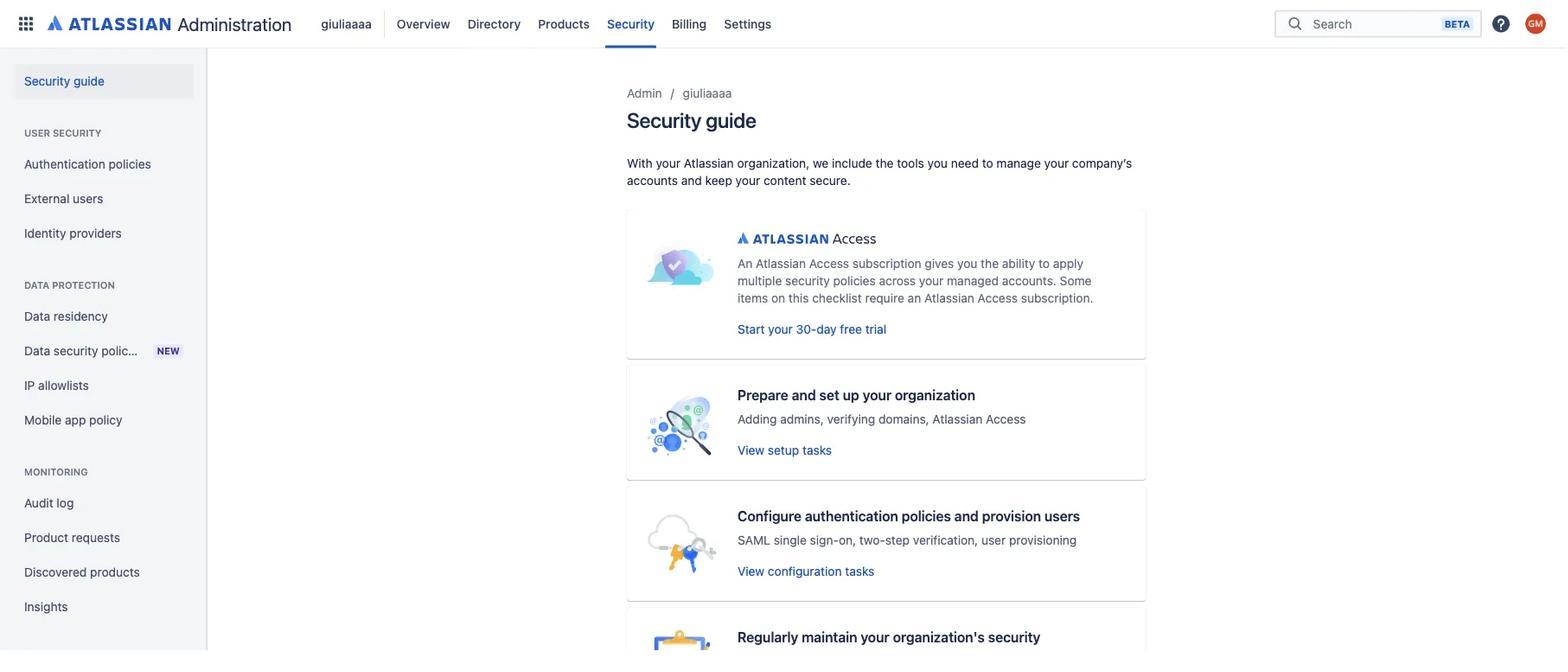 Task type: vqa. For each thing, say whether or not it's contained in the screenshot.
the bottommost delete
no



Task type: describe. For each thing, give the bounding box(es) containing it.
manage
[[997, 156, 1042, 170]]

1 vertical spatial access
[[978, 291, 1018, 305]]

require
[[866, 291, 905, 305]]

your up accounts
[[656, 156, 681, 170]]

administration
[[178, 13, 292, 35]]

adding
[[738, 412, 777, 427]]

keep
[[706, 173, 733, 188]]

user security
[[24, 128, 102, 139]]

giuliaaaa for the topmost the 'giuliaaaa' link
[[321, 16, 372, 31]]

across
[[879, 274, 916, 288]]

discovered
[[24, 565, 87, 580]]

your right keep
[[736, 173, 761, 188]]

ability
[[1003, 257, 1036, 271]]

setup
[[768, 443, 800, 458]]

gives
[[925, 257, 954, 271]]

external users link
[[14, 182, 194, 216]]

the for you
[[981, 257, 999, 271]]

start your 30-day free trial
[[738, 322, 887, 337]]

and inside the configure authentication policies and provision users saml single sign-on, two-step verification, user provisioning
[[955, 508, 979, 525]]

checklist
[[813, 291, 862, 305]]

include
[[832, 156, 873, 170]]

policies up external users link
[[109, 157, 151, 171]]

global navigation element
[[10, 0, 1275, 48]]

1 horizontal spatial giuliaaaa link
[[683, 83, 732, 104]]

managed
[[947, 274, 999, 288]]

security inside an atlassian access subscription gives you the ability to apply multiple security policies across your managed accounts. some items on this checklist require an atlassian access subscription.
[[786, 274, 830, 288]]

product requests
[[24, 531, 120, 545]]

you inside with your atlassian organization, we include the tools you need to manage your company's accounts and keep your content secure.
[[928, 156, 948, 170]]

allowlists
[[38, 378, 89, 393]]

the for include
[[876, 156, 894, 170]]

app
[[65, 413, 86, 427]]

set
[[820, 387, 840, 404]]

apply
[[1054, 257, 1084, 271]]

your right the maintain
[[861, 629, 890, 646]]

policies down 'data residency' link
[[101, 344, 144, 358]]

subscription
[[853, 257, 922, 271]]

some
[[1060, 274, 1092, 288]]

identity providers link
[[14, 216, 194, 251]]

on,
[[839, 533, 857, 548]]

to inside with your atlassian organization, we include the tools you need to manage your company's accounts and keep your content secure.
[[983, 156, 994, 170]]

provisioning
[[1010, 533, 1077, 548]]

your right the manage on the right top
[[1045, 156, 1069, 170]]

access inside prepare and set up your organization adding admins, verifying domains, atlassian access
[[986, 412, 1026, 427]]

data for data protection
[[24, 280, 49, 291]]

overview link
[[392, 10, 456, 38]]

an
[[738, 257, 753, 271]]

organization
[[895, 387, 976, 404]]

admin
[[627, 86, 662, 100]]

residency
[[54, 309, 108, 324]]

authentication policies link
[[14, 147, 194, 182]]

insights link
[[14, 590, 194, 625]]

data security policies
[[24, 344, 144, 358]]

verifying
[[828, 412, 876, 427]]

billing link
[[667, 10, 712, 38]]

two-
[[860, 533, 886, 548]]

your inside prepare and set up your organization adding admins, verifying domains, atlassian access
[[863, 387, 892, 404]]

requests
[[72, 531, 120, 545]]

settings
[[724, 16, 772, 31]]

administration banner
[[0, 0, 1566, 48]]

configuration
[[768, 564, 842, 579]]

atlassian up multiple
[[756, 257, 806, 271]]

need
[[951, 156, 979, 170]]

1 vertical spatial security guide
[[627, 108, 757, 132]]

products
[[538, 16, 590, 31]]

trial
[[866, 322, 887, 337]]

search icon image
[[1286, 15, 1306, 32]]

view setup tasks
[[738, 443, 832, 458]]

mobile app policy link
[[14, 403, 194, 438]]

data for data security policies
[[24, 344, 50, 358]]

log
[[57, 496, 74, 510]]

security link
[[602, 10, 660, 38]]

users inside the configure authentication policies and provision users saml single sign-on, two-step verification, user provisioning
[[1045, 508, 1081, 525]]

tasks for and
[[803, 443, 832, 458]]

you inside an atlassian access subscription gives you the ability to apply multiple security policies across your managed accounts. some items on this checklist require an atlassian access subscription.
[[958, 257, 978, 271]]

ip allowlists
[[24, 378, 89, 393]]

Search field
[[1309, 8, 1442, 39]]

identity providers
[[24, 226, 122, 241]]

admin link
[[627, 83, 662, 104]]

your inside an atlassian access subscription gives you the ability to apply multiple security policies across your managed accounts. some items on this checklist require an atlassian access subscription.
[[920, 274, 944, 288]]

guide inside security guide link
[[74, 74, 105, 88]]

admins,
[[781, 412, 824, 427]]

mobile app policy
[[24, 413, 122, 427]]

monitoring
[[24, 467, 88, 478]]

security inside global navigation element
[[607, 16, 655, 31]]

tools
[[897, 156, 925, 170]]

free
[[840, 322, 862, 337]]

authentication
[[24, 157, 105, 171]]

multiple
[[738, 274, 782, 288]]

and inside prepare and set up your organization adding admins, verifying domains, atlassian access
[[792, 387, 816, 404]]

help icon image
[[1491, 13, 1512, 34]]

authentication
[[805, 508, 899, 525]]

user
[[982, 533, 1006, 548]]

0 vertical spatial giuliaaaa link
[[316, 10, 377, 38]]

this
[[789, 291, 809, 305]]

up
[[843, 387, 860, 404]]

and inside with your atlassian organization, we include the tools you need to manage your company's accounts and keep your content secure.
[[682, 173, 702, 188]]

insights
[[24, 600, 68, 614]]

subscription.
[[1022, 291, 1094, 305]]

an
[[908, 291, 922, 305]]

providers
[[69, 226, 122, 241]]

security down the "residency"
[[54, 344, 98, 358]]

step
[[886, 533, 910, 548]]

atlassian inside with your atlassian organization, we include the tools you need to manage your company's accounts and keep your content secure.
[[684, 156, 734, 170]]

ip
[[24, 378, 35, 393]]

view setup tasks link
[[738, 443, 832, 458]]



Task type: locate. For each thing, give the bounding box(es) containing it.
security guide up the user security
[[24, 74, 105, 88]]

security up "this" at the right of page
[[786, 274, 830, 288]]

0 horizontal spatial you
[[928, 156, 948, 170]]

0 vertical spatial you
[[928, 156, 948, 170]]

0 horizontal spatial users
[[73, 192, 103, 206]]

policies inside an atlassian access subscription gives you the ability to apply multiple security policies across your managed accounts. some items on this checklist require an atlassian access subscription.
[[834, 274, 876, 288]]

1 vertical spatial giuliaaaa link
[[683, 83, 732, 104]]

external users
[[24, 192, 103, 206]]

atlassian down managed
[[925, 291, 975, 305]]

directory link
[[463, 10, 526, 38]]

audit log
[[24, 496, 74, 510]]

view for configure authentication policies and provision users
[[738, 564, 765, 579]]

security left billing
[[607, 16, 655, 31]]

saml
[[738, 533, 771, 548]]

product requests link
[[14, 521, 194, 555]]

data up data residency
[[24, 280, 49, 291]]

you up managed
[[958, 257, 978, 271]]

toggle navigation image
[[190, 69, 228, 104]]

2 vertical spatial access
[[986, 412, 1026, 427]]

view down the saml
[[738, 564, 765, 579]]

giuliaaaa link right admin "link"
[[683, 83, 732, 104]]

billing
[[672, 16, 707, 31]]

0 vertical spatial guide
[[74, 74, 105, 88]]

data left the "residency"
[[24, 309, 50, 324]]

security down admin "link"
[[627, 108, 702, 132]]

1 vertical spatial view
[[738, 564, 765, 579]]

organization,
[[737, 156, 810, 170]]

giuliaaaa left the overview
[[321, 16, 372, 31]]

product
[[24, 531, 68, 545]]

products link
[[533, 10, 595, 38]]

1 horizontal spatial and
[[792, 387, 816, 404]]

appswitcher icon image
[[16, 13, 36, 34]]

single
[[774, 533, 807, 548]]

security up authentication policies
[[53, 128, 102, 139]]

policies
[[109, 157, 151, 171], [834, 274, 876, 288], [101, 344, 144, 358], [902, 508, 952, 525]]

security
[[53, 128, 102, 139], [786, 274, 830, 288], [54, 344, 98, 358], [989, 629, 1041, 646]]

your inside button
[[769, 322, 793, 337]]

guide
[[74, 74, 105, 88], [706, 108, 757, 132]]

sign-
[[810, 533, 839, 548]]

3 data from the top
[[24, 344, 50, 358]]

tasks
[[803, 443, 832, 458], [845, 564, 875, 579]]

1 view from the top
[[738, 443, 765, 458]]

mobile
[[24, 413, 62, 427]]

your left 30-
[[769, 322, 793, 337]]

0 vertical spatial data
[[24, 280, 49, 291]]

1 vertical spatial tasks
[[845, 564, 875, 579]]

2 vertical spatial security
[[627, 108, 702, 132]]

configure authentication policies and provision users saml single sign-on, two-step verification, user provisioning
[[738, 508, 1081, 548]]

view
[[738, 443, 765, 458], [738, 564, 765, 579]]

users up provisioning
[[1045, 508, 1081, 525]]

on
[[772, 291, 786, 305]]

discovered products
[[24, 565, 140, 580]]

view configuration tasks
[[738, 564, 875, 579]]

start
[[738, 322, 765, 337]]

view for prepare and set up your organization
[[738, 443, 765, 458]]

1 vertical spatial and
[[792, 387, 816, 404]]

1 vertical spatial data
[[24, 309, 50, 324]]

users down authentication policies
[[73, 192, 103, 206]]

new
[[157, 346, 180, 357]]

the up managed
[[981, 257, 999, 271]]

regularly
[[738, 629, 799, 646]]

data for data residency
[[24, 309, 50, 324]]

0 vertical spatial users
[[73, 192, 103, 206]]

security right organization's in the bottom right of the page
[[989, 629, 1041, 646]]

giuliaaaa right admin
[[683, 86, 732, 100]]

0 horizontal spatial giuliaaaa
[[321, 16, 372, 31]]

0 vertical spatial security
[[607, 16, 655, 31]]

with your atlassian organization, we include the tools you need to manage your company's accounts and keep your content secure.
[[627, 156, 1133, 188]]

2 vertical spatial and
[[955, 508, 979, 525]]

0 vertical spatial the
[[876, 156, 894, 170]]

items
[[738, 291, 768, 305]]

data up "ip"
[[24, 344, 50, 358]]

ip allowlists link
[[14, 369, 194, 403]]

to inside an atlassian access subscription gives you the ability to apply multiple security policies across your managed accounts. some items on this checklist require an atlassian access subscription.
[[1039, 257, 1050, 271]]

tasks right setup
[[803, 443, 832, 458]]

audit log link
[[14, 486, 194, 521]]

atlassian inside prepare and set up your organization adding admins, verifying domains, atlassian access
[[933, 412, 983, 427]]

security guide down admin "link"
[[627, 108, 757, 132]]

data residency link
[[14, 299, 194, 334]]

protection
[[52, 280, 115, 291]]

provision
[[982, 508, 1042, 525]]

overview
[[397, 16, 451, 31]]

policy
[[89, 413, 122, 427]]

2 view from the top
[[738, 564, 765, 579]]

0 horizontal spatial tasks
[[803, 443, 832, 458]]

secure.
[[810, 173, 851, 188]]

settings link
[[719, 10, 777, 38]]

the left tools
[[876, 156, 894, 170]]

1 vertical spatial giuliaaaa
[[683, 86, 732, 100]]

security guide link
[[14, 64, 194, 99]]

atlassian image
[[48, 12, 171, 33], [48, 12, 171, 33]]

accounts
[[627, 173, 678, 188]]

tasks down on,
[[845, 564, 875, 579]]

0 horizontal spatial guide
[[74, 74, 105, 88]]

30-
[[796, 322, 817, 337]]

atlassian access image
[[738, 233, 876, 244]]

you right tools
[[928, 156, 948, 170]]

view down adding
[[738, 443, 765, 458]]

0 vertical spatial tasks
[[803, 443, 832, 458]]

domains,
[[879, 412, 930, 427]]

identity
[[24, 226, 66, 241]]

1 horizontal spatial guide
[[706, 108, 757, 132]]

1 vertical spatial you
[[958, 257, 978, 271]]

your down gives
[[920, 274, 944, 288]]

0 vertical spatial access
[[810, 257, 850, 271]]

atlassian down organization
[[933, 412, 983, 427]]

data
[[24, 280, 49, 291], [24, 309, 50, 324], [24, 344, 50, 358]]

and up verification,
[[955, 508, 979, 525]]

external
[[24, 192, 70, 206]]

and up 'admins,'
[[792, 387, 816, 404]]

and
[[682, 173, 702, 188], [792, 387, 816, 404], [955, 508, 979, 525]]

products
[[90, 565, 140, 580]]

0 horizontal spatial security guide
[[24, 74, 105, 88]]

with
[[627, 156, 653, 170]]

configure
[[738, 508, 802, 525]]

beta
[[1445, 18, 1471, 29]]

view configuration tasks link
[[738, 564, 875, 579]]

2 vertical spatial data
[[24, 344, 50, 358]]

0 horizontal spatial to
[[983, 156, 994, 170]]

policies up 'checklist'
[[834, 274, 876, 288]]

the inside an atlassian access subscription gives you the ability to apply multiple security policies across your managed accounts. some items on this checklist require an atlassian access subscription.
[[981, 257, 999, 271]]

1 horizontal spatial security guide
[[627, 108, 757, 132]]

audit
[[24, 496, 53, 510]]

1 horizontal spatial giuliaaaa
[[683, 86, 732, 100]]

security up 'user'
[[24, 74, 70, 88]]

security guide inside security guide link
[[24, 74, 105, 88]]

security
[[607, 16, 655, 31], [24, 74, 70, 88], [627, 108, 702, 132]]

to up accounts.
[[1039, 257, 1050, 271]]

1 vertical spatial guide
[[706, 108, 757, 132]]

organization's
[[893, 629, 985, 646]]

the inside with your atlassian organization, we include the tools you need to manage your company's accounts and keep your content secure.
[[876, 156, 894, 170]]

2 horizontal spatial and
[[955, 508, 979, 525]]

administration link
[[42, 10, 299, 38]]

1 vertical spatial users
[[1045, 508, 1081, 525]]

the
[[876, 156, 894, 170], [981, 257, 999, 271]]

0 vertical spatial view
[[738, 443, 765, 458]]

1 horizontal spatial to
[[1039, 257, 1050, 271]]

data protection
[[24, 280, 115, 291]]

your right "up"
[[863, 387, 892, 404]]

content
[[764, 173, 807, 188]]

giuliaaaa inside global navigation element
[[321, 16, 372, 31]]

0 vertical spatial security guide
[[24, 74, 105, 88]]

0 vertical spatial and
[[682, 173, 702, 188]]

1 horizontal spatial the
[[981, 257, 999, 271]]

and left keep
[[682, 173, 702, 188]]

1 horizontal spatial tasks
[[845, 564, 875, 579]]

0 vertical spatial to
[[983, 156, 994, 170]]

atlassian
[[684, 156, 734, 170], [756, 257, 806, 271], [925, 291, 975, 305], [933, 412, 983, 427]]

an atlassian access subscription gives you the ability to apply multiple security policies across your managed accounts. some items on this checklist require an atlassian access subscription.
[[738, 257, 1094, 305]]

1 vertical spatial the
[[981, 257, 999, 271]]

to right need
[[983, 156, 994, 170]]

company's
[[1073, 156, 1133, 170]]

verification,
[[913, 533, 979, 548]]

guide up the user security
[[74, 74, 105, 88]]

1 vertical spatial security
[[24, 74, 70, 88]]

1 data from the top
[[24, 280, 49, 291]]

1 horizontal spatial you
[[958, 257, 978, 271]]

0 vertical spatial giuliaaaa
[[321, 16, 372, 31]]

day
[[817, 322, 837, 337]]

account image
[[1526, 13, 1547, 34]]

tasks for authentication
[[845, 564, 875, 579]]

accounts.
[[1003, 274, 1057, 288]]

policies up verification,
[[902, 508, 952, 525]]

user
[[24, 128, 50, 139]]

you
[[928, 156, 948, 170], [958, 257, 978, 271]]

0 horizontal spatial the
[[876, 156, 894, 170]]

maintain
[[802, 629, 858, 646]]

guide up organization,
[[706, 108, 757, 132]]

1 horizontal spatial users
[[1045, 508, 1081, 525]]

start your 30-day free trial button
[[738, 321, 887, 338]]

giuliaaaa for right the 'giuliaaaa' link
[[683, 86, 732, 100]]

access
[[810, 257, 850, 271], [978, 291, 1018, 305], [986, 412, 1026, 427]]

giuliaaaa link left the overview link
[[316, 10, 377, 38]]

2 data from the top
[[24, 309, 50, 324]]

to
[[983, 156, 994, 170], [1039, 257, 1050, 271]]

0 horizontal spatial giuliaaaa link
[[316, 10, 377, 38]]

1 vertical spatial to
[[1039, 257, 1050, 271]]

atlassian up keep
[[684, 156, 734, 170]]

prepare
[[738, 387, 789, 404]]

0 horizontal spatial and
[[682, 173, 702, 188]]

policies inside the configure authentication policies and provision users saml single sign-on, two-step verification, user provisioning
[[902, 508, 952, 525]]



